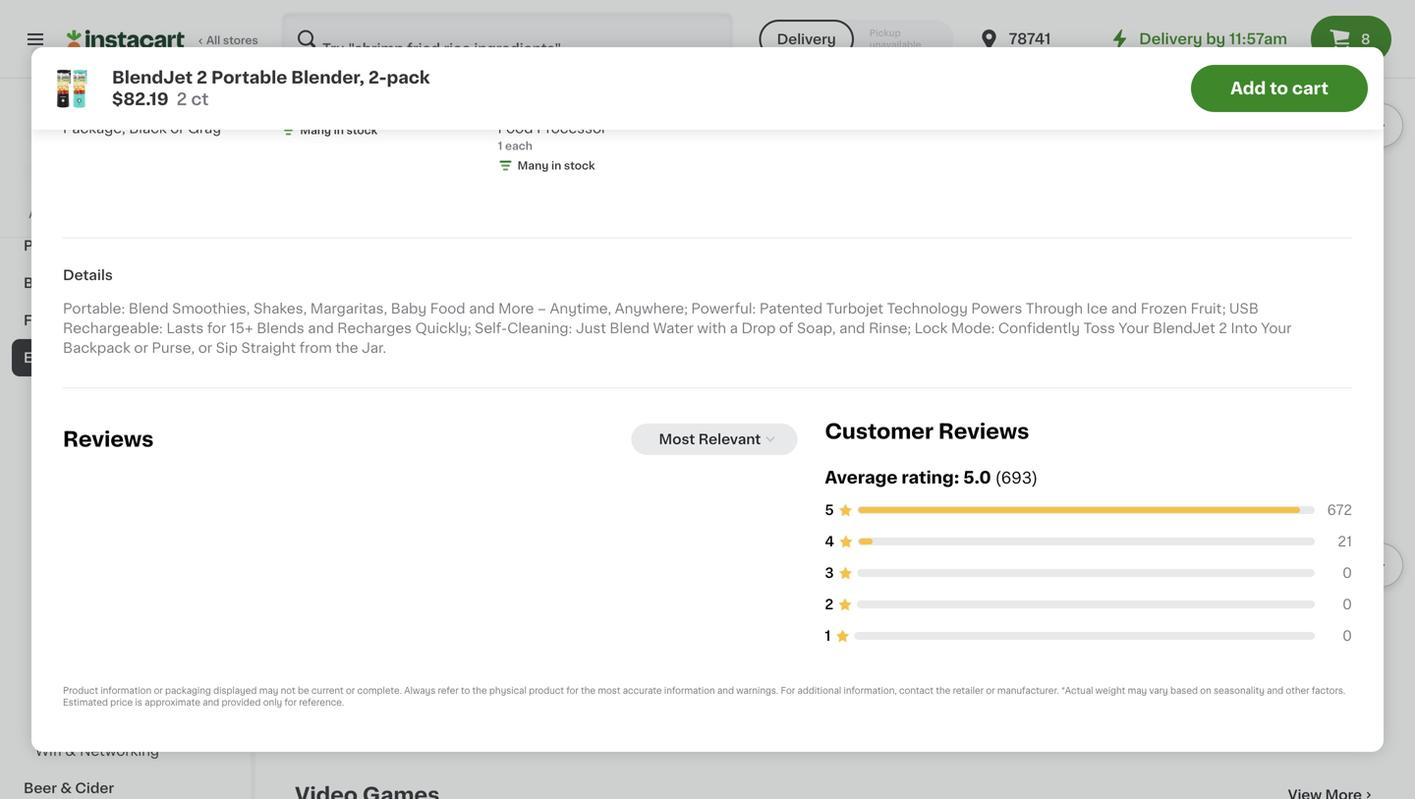 Task type: describe. For each thing, give the bounding box(es) containing it.
1 inside yamaha ats-1090 sound bar with built in subwoofer 1 each
[[295, 705, 300, 716]]

0 horizontal spatial audio link
[[12, 377, 239, 414]]

lg
[[1173, 666, 1192, 680]]

2 right off
[[177, 91, 187, 108]]

quart
[[1017, 238, 1057, 251]]

bose soundlink flex se bluetooth speaker
[[734, 666, 898, 699]]

add to cart button
[[1192, 65, 1369, 112]]

price
[[110, 699, 133, 707]]

$ 282 99
[[1177, 620, 1242, 641]]

1090
[[381, 666, 416, 680]]

4 ct
[[1173, 237, 1194, 248]]

purse,
[[152, 341, 195, 355]]

just
[[576, 322, 607, 335]]

refer
[[438, 687, 459, 696]]

service type group
[[760, 20, 954, 59]]

stock for 1 each
[[564, 160, 595, 171]]

doors
[[734, 257, 776, 271]]

stock for ninja professional blender 1000 with auto-iq
[[347, 125, 378, 136]]

2 down all
[[197, 69, 207, 86]]

blender inside vitamix e520 blender package, black or gray
[[157, 102, 211, 116]]

portable for blendjet 2 portable blender, 2-pack $82.19 2 ct
[[211, 69, 287, 86]]

many for blendjet 2 portable blender, 2-pack
[[315, 295, 346, 305]]

the inside "portable: blend smoothies, shakes, margaritas, baby food and more – anytime, anywhere; powerful: patented turbojet technology powers through ice and frozen fruit; usb rechargeable: lasts for 15+ blends and recharges quickly; self-cleaning: just blend water with a drop of soap, and rinse; lock mode: confidently toss your blendjet 2 into your backpack or purse, or sip straight from the jar."
[[336, 341, 358, 355]]

of
[[780, 322, 794, 335]]

$ for 212
[[957, 621, 965, 632]]

and up from
[[308, 322, 334, 335]]

beer & cider
[[24, 782, 114, 795]]

powerful:
[[692, 302, 756, 316]]

french
[[884, 238, 932, 251]]

in for ninja professional blender 1000 with auto-iq
[[334, 125, 344, 136]]

manufacturer.
[[998, 687, 1060, 696]]

portable: blend smoothies, shakes, margaritas, baby food and more – anytime, anywhere; powerful: patented turbojet technology powers through ice and frozen fruit; usb rechargeable: lasts for 15+ blends and recharges quickly; self-cleaning: just blend water with a drop of soap, and rinse; lock mode: confidently toss your blendjet 2 into your backpack or purse, or sip straight from the jar.
[[63, 302, 1292, 355]]

household link
[[12, 78, 239, 115]]

magsafe
[[986, 666, 1047, 680]]

21
[[1339, 535, 1353, 549]]

subwoofer
[[381, 686, 456, 699]]

ct inside button
[[1183, 237, 1194, 248]]

pull
[[856, 238, 881, 251]]

412
[[74, 56, 111, 77]]

stock for blendjet 2 portable blender, 2-pack
[[361, 295, 392, 305]]

item carousel region containing 212
[[295, 398, 1404, 752]]

backpack
[[63, 341, 131, 355]]

4 for 4 ct
[[1173, 237, 1180, 248]]

rear
[[1173, 705, 1205, 719]]

1,
[[93, 85, 101, 96]]

or right retailer
[[987, 687, 996, 696]]

add costco membership to save
[[29, 209, 210, 220]]

add inside "button"
[[1231, 80, 1267, 97]]

and down bose
[[718, 687, 734, 696]]

add costco membership to save link
[[29, 206, 222, 222]]

floral
[[24, 314, 63, 327]]

toss
[[1084, 322, 1116, 335]]

food for processor
[[498, 122, 533, 135]]

save
[[184, 209, 210, 220]]

3
[[825, 566, 834, 580]]

factors.
[[1313, 687, 1346, 696]]

airpods
[[953, 646, 1007, 660]]

digital
[[818, 218, 863, 232]]

system
[[514, 238, 567, 251]]

1 information from the left
[[101, 687, 152, 696]]

99 for 282
[[1227, 621, 1242, 632]]

for
[[781, 687, 796, 696]]

and down packaging
[[203, 699, 219, 707]]

for inside "portable: blend smoothies, shakes, margaritas, baby food and more – anytime, anywhere; powerful: patented turbojet technology powers through ice and frozen fruit; usb rechargeable: lasts for 15+ blends and recharges quickly; self-cleaning: just blend water with a drop of soap, and rinse; lock mode: confidently toss your blendjet 2 into your backpack or purse, or sip straight from the jar."
[[207, 322, 226, 335]]

or inside vitamix e520 blender package, black or gray
[[170, 122, 184, 135]]

stores
[[223, 35, 258, 46]]

computers & accessories link
[[12, 695, 239, 733]]

airpods pro (2nd generation) with magsafe case (usb-c) with applecare+ included
[[953, 646, 1152, 700]]

average
[[825, 469, 898, 486]]

ninja inside ninja foodi possible cooker pro 8.5-quart multi-cooker
[[953, 218, 988, 232]]

wifi
[[35, 744, 62, 758]]

or down floral link
[[134, 341, 148, 355]]

applecare+
[[986, 686, 1068, 700]]

and right ice
[[1112, 302, 1138, 316]]

1 horizontal spatial for
[[285, 699, 297, 707]]

add button for many in stock
[[636, 412, 712, 448]]

speaker inside lg sp7r 7.1 channel high res audio sound bar with rear speaker kit
[[1208, 705, 1265, 719]]

(usb-
[[1090, 666, 1131, 680]]

product information or packaging displayed may not be current or complete. always refer to the physical product for the most accurate information and warnings. for additional information, contact the retailer or manufacturer. *actual weight may vary based on seasonality and other factors. estimated price is approximate and provided only for reference.
[[63, 687, 1346, 707]]

0 horizontal spatial reviews
[[63, 429, 154, 450]]

product
[[63, 687, 98, 696]]

0 for 2
[[1343, 598, 1353, 612]]

rinse;
[[869, 322, 912, 335]]

ct inside blendjet 2 portable blender, 2-pack $82.19 2 ct
[[191, 91, 209, 108]]

2 information from the left
[[665, 687, 716, 696]]

approximate
[[145, 699, 201, 707]]

beer
[[24, 782, 57, 795]]

99 for 412
[[113, 57, 128, 68]]

all
[[206, 35, 220, 46]]

many in stock for ninja professional blender 1000 with auto-iq
[[300, 125, 378, 136]]

professional
[[319, 82, 404, 96]]

or up approximate on the left of the page
[[154, 687, 163, 696]]

electronics
[[24, 351, 104, 365]]

with up retailer
[[953, 666, 983, 680]]

2 up the $142.99 "element"
[[825, 598, 834, 612]]

rating:
[[902, 469, 960, 486]]

& for wifi
[[65, 744, 76, 758]]

bar inside lg sp7r 7.1 channel high res audio sound bar with rear speaker kit
[[1294, 686, 1317, 700]]

many in stock inside button
[[534, 689, 612, 700]]

lock
[[915, 322, 948, 335]]

many for 1 each
[[518, 160, 549, 171]]

8
[[1362, 32, 1371, 46]]

with
[[295, 686, 327, 699]]

sound inside yamaha ats-1090 sound bar with built in subwoofer 1 each
[[419, 666, 464, 680]]

–
[[538, 302, 547, 316]]

margaritas,
[[311, 302, 388, 316]]

bluetooth
[[734, 686, 802, 699]]

quickly;
[[416, 322, 471, 335]]

channel
[[1255, 666, 1312, 680]]

0 vertical spatial baby
[[24, 276, 60, 290]]

to inside "button"
[[1271, 80, 1289, 97]]

pro
[[1010, 646, 1034, 660]]

most
[[659, 433, 695, 446]]

snacks & candy link
[[12, 190, 239, 227]]

or left in
[[346, 687, 355, 696]]

electronics link
[[12, 339, 239, 377]]

item carousel region containing 112
[[295, 0, 1404, 320]]

only
[[263, 699, 282, 707]]

5
[[825, 503, 834, 517]]

sound inside lg sp7r 7.1 channel high res audio sound bar with rear speaker kit
[[1246, 686, 1291, 700]]

in inside button
[[568, 689, 578, 700]]

the left 'most'
[[581, 687, 596, 696]]

vitamix
[[63, 102, 114, 116]]

candy
[[93, 202, 140, 215]]

1 vertical spatial to
[[170, 209, 182, 220]]

delivery button
[[760, 20, 854, 59]]

c)
[[1131, 666, 1148, 680]]

78741 button
[[978, 12, 1096, 67]]

product
[[529, 687, 564, 696]]

jar.
[[362, 341, 387, 355]]

blender, for blendjet 2 portable blender, 2-pack
[[435, 218, 492, 232]]

yamaha
[[295, 666, 349, 680]]

2 inside "portable: blend smoothies, shakes, margaritas, baby food and more – anytime, anywhere; powerful: patented turbojet technology powers through ice and frozen fruit; usb rechargeable: lasts for 15+ blends and recharges quickly; self-cleaning: just blend water with a drop of soap, and rinse; lock mode: confidently toss your blendjet 2 into your backpack or purse, or sip straight from the jar."
[[1220, 322, 1228, 335]]

blender inside 82 ninja professional blender 1000 with auto-iq
[[408, 82, 462, 96]]

ats-
[[353, 666, 381, 680]]

0 vertical spatial cooker
[[1096, 218, 1146, 232]]

off
[[155, 85, 171, 96]]

99 for 212
[[1003, 621, 1018, 632]]

lasts
[[167, 322, 204, 335]]

many for ninja professional blender 1000 with auto-iq
[[300, 125, 331, 136]]

with down airpods
[[953, 686, 983, 700]]

2 may from the left
[[1128, 687, 1148, 696]]

other
[[1287, 687, 1310, 696]]

gourmia xl digital air fryer oven with single-pull french doors button
[[734, 0, 938, 290]]

in for 1 each
[[552, 160, 562, 171]]

customer
[[825, 421, 934, 442]]

and up self-
[[469, 302, 495, 316]]

flex
[[849, 666, 877, 680]]

the left retailer
[[936, 687, 951, 696]]

foodsaver vacuum sealing system with handheld sealer attachment
[[514, 218, 717, 271]]

& for meat
[[63, 164, 75, 178]]

fruit;
[[1191, 302, 1226, 316]]

1 vertical spatial for
[[567, 687, 579, 696]]

and down turbojet on the top
[[840, 322, 866, 335]]

pro
[[953, 238, 985, 251]]

bakery
[[24, 127, 73, 141]]



Task type: vqa. For each thing, say whether or not it's contained in the screenshot.
left audio link
yes



Task type: locate. For each thing, give the bounding box(es) containing it.
2 item carousel region from the top
[[295, 398, 1404, 752]]

to left "save"
[[170, 209, 182, 220]]

2 vertical spatial blendjet
[[1153, 322, 1216, 335]]

blender, inside blendjet 2 portable blender, 2-pack $82.19 2 ct
[[291, 69, 365, 86]]

baby up recharges
[[391, 302, 427, 316]]

0 horizontal spatial for
[[207, 322, 226, 335]]

to right refer
[[461, 687, 470, 696]]

reviews up "5.0"
[[939, 421, 1030, 442]]

blend down anywhere;
[[610, 322, 650, 335]]

add button
[[636, 412, 712, 448], [856, 412, 932, 448]]

1 vertical spatial portable
[[373, 218, 432, 232]]

portable:
[[63, 302, 125, 316]]

1 may from the left
[[259, 687, 279, 696]]

0 horizontal spatial baby
[[24, 276, 60, 290]]

pack up margaritas,
[[309, 238, 343, 251]]

bose soundlink flex se bluetooth speaker button
[[734, 406, 938, 744]]

0 vertical spatial speaker
[[805, 686, 862, 699]]

each down 'immersion'
[[505, 141, 533, 152]]

stock inside button
[[581, 689, 612, 700]]

0 vertical spatial blend
[[129, 302, 169, 316]]

1 vertical spatial blender,
[[435, 218, 492, 232]]

1 vertical spatial 1
[[825, 629, 831, 643]]

0 vertical spatial 4
[[1173, 237, 1180, 248]]

1 horizontal spatial audio
[[295, 353, 359, 373]]

with down speed
[[632, 102, 661, 116]]

in for blendjet 2 portable blender, 2-pack
[[348, 295, 358, 305]]

get
[[104, 85, 122, 96]]

with down xl
[[774, 238, 803, 251]]

1 vertical spatial each
[[302, 705, 330, 716]]

1 inside cuisinart variable speed immersion blender with food processor 1 each
[[498, 141, 503, 152]]

item carousel region
[[295, 0, 1404, 320], [295, 398, 1404, 752]]

food inside "portable: blend smoothies, shakes, margaritas, baby food and more – anytime, anywhere; powerful: patented turbojet technology powers through ice and frozen fruit; usb rechargeable: lasts for 15+ blends and recharges quickly; self-cleaning: just blend water with a drop of soap, and rinse; lock mode: confidently toss your blendjet 2 into your backpack or purse, or sip straight from the jar."
[[430, 302, 466, 316]]

not
[[281, 687, 296, 696]]

all stores link
[[67, 12, 260, 67]]

4 inside button
[[1173, 237, 1180, 248]]

with inside 82 ninja professional blender 1000 with auto-iq
[[319, 102, 348, 116]]

1 horizontal spatial 2-
[[369, 69, 387, 86]]

1 horizontal spatial audio link
[[295, 351, 359, 375]]

blendjet down $82.19 element
[[295, 218, 358, 232]]

0 vertical spatial 0
[[1343, 566, 1353, 580]]

your right toss
[[1119, 322, 1150, 335]]

in up 112
[[552, 160, 562, 171]]

anytime,
[[550, 302, 612, 316]]

2 inside 'blendjet 2 portable blender, 2-pack'
[[361, 218, 370, 232]]

0 vertical spatial blendjet
[[112, 69, 193, 86]]

0 vertical spatial audio link
[[295, 351, 359, 375]]

possible
[[1034, 218, 1093, 232]]

beer & cider link
[[12, 770, 239, 799]]

food inside cuisinart variable speed immersion blender with food processor 1 each
[[498, 122, 533, 135]]

1 horizontal spatial blender,
[[435, 218, 492, 232]]

2 left into
[[1220, 322, 1228, 335]]

1 vertical spatial ninja
[[953, 218, 988, 232]]

may down c)
[[1128, 687, 1148, 696]]

generation)
[[1072, 646, 1152, 660]]

1 down 'immersion'
[[498, 141, 503, 152]]

or left gray
[[170, 122, 184, 135]]

black
[[129, 122, 167, 135]]

0 vertical spatial bar
[[467, 666, 490, 680]]

portable down $82.19 element
[[373, 218, 432, 232]]

2- for blendjet 2 portable blender, 2-pack $82.19 2 ct
[[369, 69, 387, 86]]

& right meat
[[63, 164, 75, 178]]

to left cart
[[1271, 80, 1289, 97]]

the left jar.
[[336, 341, 358, 355]]

information up price
[[101, 687, 152, 696]]

2- inside blendjet 2 portable blender, 2-pack $82.19 2 ct
[[369, 69, 387, 86]]

yamaha ats-1090 sound bar with built in subwoofer 1 each
[[295, 666, 490, 716]]

1 horizontal spatial blendjet
[[295, 218, 358, 232]]

0 vertical spatial 2-
[[369, 69, 387, 86]]

1 horizontal spatial your
[[1262, 322, 1292, 335]]

displayed
[[213, 687, 257, 696]]

0 horizontal spatial blender,
[[291, 69, 365, 86]]

4 down 5
[[825, 535, 835, 549]]

2 horizontal spatial blender
[[575, 102, 629, 116]]

soap,
[[797, 322, 836, 335]]

costco
[[54, 209, 94, 220]]

0 horizontal spatial pack
[[309, 238, 343, 251]]

snacks & candy
[[24, 202, 140, 215]]

2 horizontal spatial $
[[1177, 621, 1184, 632]]

kit
[[1268, 705, 1287, 719]]

with inside "portable: blend smoothies, shakes, margaritas, baby food and more – anytime, anywhere; powerful: patented turbojet technology powers through ice and frozen fruit; usb rechargeable: lasts for 15+ blends and recharges quickly; self-cleaning: just blend water with a drop of soap, and rinse; lock mode: confidently toss your blendjet 2 into your backpack or purse, or sip straight from the jar."
[[698, 322, 727, 335]]

2 product group from the left
[[734, 406, 938, 744]]

cider
[[75, 782, 114, 795]]

0 horizontal spatial 4
[[825, 535, 835, 549]]

2 your from the left
[[1262, 322, 1292, 335]]

blender inside cuisinart variable speed immersion blender with food processor 1 each
[[575, 102, 629, 116]]

audio left jar.
[[295, 353, 359, 373]]

1 horizontal spatial 4
[[1173, 237, 1180, 248]]

add to cart
[[1231, 80, 1329, 97]]

& inside meat & seafood link
[[63, 164, 75, 178]]

sound up "kit"
[[1246, 686, 1291, 700]]

your
[[1119, 322, 1150, 335], [1262, 322, 1292, 335]]

drop
[[742, 322, 776, 335]]

many down '1000' at left top
[[300, 125, 331, 136]]

2 add button from the left
[[856, 412, 932, 448]]

speaker down soundlink
[[805, 686, 862, 699]]

contact
[[900, 687, 934, 696]]

2 horizontal spatial blendjet
[[1153, 322, 1216, 335]]

speed
[[622, 82, 667, 96]]

audio link left jar.
[[295, 351, 359, 375]]

blender, inside 'blendjet 2 portable blender, 2-pack'
[[435, 218, 492, 232]]

case
[[1051, 666, 1086, 680]]

with inside foodsaver vacuum sealing system with handheld sealer attachment
[[571, 238, 600, 251]]

ninja inside 82 ninja professional blender 1000 with auto-iq
[[281, 82, 316, 96]]

food for and
[[430, 302, 466, 316]]

99 down the instacart logo
[[113, 57, 128, 68]]

mode:
[[952, 322, 995, 335]]

1 add button from the left
[[636, 412, 712, 448]]

many in stock for blendjet 2 portable blender, 2-pack
[[315, 295, 392, 305]]

instacart logo image
[[67, 28, 185, 51]]

0 horizontal spatial food
[[430, 302, 466, 316]]

blendjet 2 portable blender, 2-pack
[[295, 218, 492, 251]]

vitamix e520 blender package, black or gray
[[63, 102, 221, 135]]

1 vertical spatial pack
[[309, 238, 343, 251]]

many inside button
[[534, 689, 565, 700]]

more
[[499, 302, 534, 316]]

physical
[[490, 687, 527, 696]]

2 horizontal spatial to
[[1271, 80, 1289, 97]]

$ up airpods
[[957, 621, 965, 632]]

portable for blendjet 2 portable blender, 2-pack
[[373, 218, 432, 232]]

blender, up '1000' at left top
[[291, 69, 365, 86]]

product group
[[514, 406, 718, 706], [734, 406, 938, 744]]

1 vertical spatial item carousel region
[[295, 398, 1404, 752]]

weight
[[1096, 687, 1126, 696]]

282
[[1184, 620, 1225, 641]]

each down with
[[302, 705, 330, 716]]

the left physical
[[473, 687, 487, 696]]

1 vertical spatial blendjet
[[295, 218, 358, 232]]

blendjet inside blendjet 2 portable blender, 2-pack $82.19 2 ct
[[112, 69, 193, 86]]

with inside cuisinart variable speed immersion blender with food processor 1 each
[[632, 102, 661, 116]]

portable inside blendjet 2 portable blender, 2-pack $82.19 2 ct
[[211, 69, 287, 86]]

reference.
[[299, 699, 344, 707]]

2 vertical spatial 0
[[1343, 629, 1353, 643]]

0 vertical spatial portable
[[211, 69, 287, 86]]

1 horizontal spatial baby
[[391, 302, 427, 316]]

pack for blendjet 2 portable blender, 2-pack $82.19 2 ct
[[387, 69, 430, 86]]

None search field
[[281, 12, 734, 67]]

anywhere;
[[615, 302, 688, 316]]

2 vertical spatial for
[[285, 699, 297, 707]]

cooker up multi-
[[1096, 218, 1146, 232]]

15+
[[230, 322, 253, 335]]

2- up shakes, on the left top
[[295, 238, 309, 251]]

for down smoothies,
[[207, 322, 226, 335]]

games
[[78, 426, 128, 440]]

with inside lg sp7r 7.1 channel high res audio sound bar with rear speaker kit
[[1321, 686, 1350, 700]]

2 vertical spatial 1
[[295, 705, 300, 716]]

0 horizontal spatial to
[[170, 209, 182, 220]]

ct
[[191, 91, 209, 108], [1183, 237, 1194, 248]]

many in stock for 1 each
[[518, 160, 595, 171]]

ninja up '1000' at left top
[[281, 82, 316, 96]]

$ for 412
[[67, 57, 74, 68]]

powers
[[972, 302, 1023, 316]]

add
[[1231, 80, 1267, 97], [29, 209, 51, 220], [674, 423, 702, 437], [893, 423, 922, 437]]

pack up iq
[[387, 69, 430, 86]]

$ up buy
[[67, 57, 74, 68]]

0 vertical spatial ct
[[191, 91, 209, 108]]

to inside product information or packaging displayed may not be current or complete. always refer to the physical product for the most accurate information and warnings. for additional information, contact the retailer or manufacturer. *actual weight may vary based on seasonality and other factors. estimated price is approximate and provided only for reference.
[[461, 687, 470, 696]]

blend up rechargeable:
[[129, 302, 169, 316]]

stock up recharges
[[361, 295, 392, 305]]

in up recharges
[[348, 295, 358, 305]]

food up quickly;
[[430, 302, 466, 316]]

patented
[[760, 302, 823, 316]]

& right wifi
[[65, 744, 76, 758]]

accessories
[[131, 707, 216, 721]]

1 vertical spatial 4
[[825, 535, 835, 549]]

0 horizontal spatial information
[[101, 687, 152, 696]]

2 horizontal spatial audio
[[1203, 686, 1243, 700]]

2 horizontal spatial 99
[[1227, 621, 1242, 632]]

$ up lg
[[1177, 621, 1184, 632]]

0 vertical spatial item carousel region
[[295, 0, 1404, 320]]

0 vertical spatial sound
[[419, 666, 464, 680]]

99 right 212
[[1003, 621, 1018, 632]]

0 horizontal spatial blend
[[129, 302, 169, 316]]

$ for 282
[[1177, 621, 1184, 632]]

each
[[505, 141, 533, 152], [302, 705, 330, 716]]

blendjet down the frozen
[[1153, 322, 1216, 335]]

0 horizontal spatial 99
[[113, 57, 128, 68]]

& left candy
[[78, 202, 90, 215]]

*actual
[[1062, 687, 1094, 696]]

with
[[319, 102, 348, 116], [632, 102, 661, 116], [774, 238, 803, 251], [571, 238, 600, 251], [698, 322, 727, 335], [953, 666, 983, 680], [953, 686, 983, 700], [1321, 686, 1350, 700]]

0 vertical spatial each
[[505, 141, 533, 152]]

1 your from the left
[[1119, 322, 1150, 335]]

1 vertical spatial audio
[[35, 388, 75, 402]]

portable inside 'blendjet 2 portable blender, 2-pack'
[[373, 218, 432, 232]]

blendjet for blendjet 2 portable blender, 2-pack $82.19 2 ct
[[112, 69, 193, 86]]

$ inside "$ 282 99"
[[1177, 621, 1184, 632]]

stock down processor
[[564, 160, 595, 171]]

blend
[[129, 302, 169, 316], [610, 322, 650, 335]]

0 horizontal spatial 2-
[[295, 238, 309, 251]]

gray
[[188, 122, 221, 135]]

stock left the accurate
[[581, 689, 612, 700]]

672
[[1328, 503, 1353, 517]]

0 horizontal spatial add button
[[636, 412, 712, 448]]

blendjet up $82.19
[[112, 69, 193, 86]]

4 up the frozen
[[1173, 237, 1180, 248]]

all stores
[[206, 35, 258, 46]]

2 horizontal spatial for
[[567, 687, 579, 696]]

blendjet inside "portable: blend smoothies, shakes, margaritas, baby food and more – anytime, anywhere; powerful: patented turbojet technology powers through ice and frozen fruit; usb rechargeable: lasts for 15+ blends and recharges quickly; self-cleaning: just blend water with a drop of soap, and rinse; lock mode: confidently toss your blendjet 2 into your backpack or purse, or sip straight from the jar."
[[1153, 322, 1216, 335]]

networking
[[80, 744, 159, 758]]

1 horizontal spatial ct
[[1183, 237, 1194, 248]]

many in stock up recharges
[[315, 295, 392, 305]]

your right into
[[1262, 322, 1292, 335]]

0 horizontal spatial portable
[[211, 69, 287, 86]]

most relevant
[[659, 433, 761, 446]]

0 vertical spatial audio
[[295, 353, 359, 373]]

and down 'channel'
[[1268, 687, 1284, 696]]

with down professional
[[319, 102, 348, 116]]

warnings.
[[737, 687, 779, 696]]

1 horizontal spatial may
[[1128, 687, 1148, 696]]

foodsaver
[[514, 218, 588, 232]]

2- for blendjet 2 portable blender, 2-pack
[[295, 238, 309, 251]]

delivery for delivery by 11:57am
[[1140, 32, 1203, 46]]

blendjet for blendjet 2 portable blender, 2-pack
[[295, 218, 358, 232]]

1 item carousel region from the top
[[295, 0, 1404, 320]]

0 for 1
[[1343, 629, 1353, 643]]

& inside snacks & candy link
[[78, 202, 90, 215]]

blender, for blendjet 2 portable blender, 2-pack $82.19 2 ct
[[291, 69, 365, 86]]

1 horizontal spatial food
[[498, 122, 533, 135]]

& right beer
[[60, 782, 72, 795]]

many up from
[[315, 295, 346, 305]]

99 inside "$ 282 99"
[[1227, 621, 1242, 632]]

0 horizontal spatial 1
[[295, 705, 300, 716]]

1 vertical spatial bar
[[1294, 686, 1317, 700]]

1 vertical spatial sound
[[1246, 686, 1291, 700]]

2- up auto-
[[369, 69, 387, 86]]

0 horizontal spatial ninja
[[281, 82, 316, 96]]

speaker down seasonality
[[1208, 705, 1265, 719]]

& left is at bottom left
[[117, 707, 128, 721]]

1 horizontal spatial reviews
[[939, 421, 1030, 442]]

0 horizontal spatial blender
[[157, 102, 211, 116]]

& for snacks
[[78, 202, 90, 215]]

many right physical
[[534, 689, 565, 700]]

each inside yamaha ats-1090 sound bar with built in subwoofer 1 each
[[302, 705, 330, 716]]

0 horizontal spatial delivery
[[777, 32, 837, 46]]

with left "a"
[[698, 322, 727, 335]]

1 horizontal spatial add button
[[856, 412, 932, 448]]

2- inside 'blendjet 2 portable blender, 2-pack'
[[295, 238, 309, 251]]

1 vertical spatial cooker
[[1101, 238, 1151, 251]]

bar down 'channel'
[[1294, 686, 1317, 700]]

from
[[300, 341, 332, 355]]

11:57am
[[1230, 32, 1288, 46]]

blender down off
[[157, 102, 211, 116]]

audio up video
[[35, 388, 75, 402]]

0 horizontal spatial speaker
[[805, 686, 862, 699]]

blender down variable
[[575, 102, 629, 116]]

delivery inside button
[[777, 32, 837, 46]]

meat
[[24, 164, 60, 178]]

1 horizontal spatial blender
[[408, 82, 462, 96]]

1 horizontal spatial 1
[[498, 141, 503, 152]]

to
[[1271, 80, 1289, 97], [170, 209, 182, 220], [461, 687, 470, 696]]

each inside cuisinart variable speed immersion blender with food processor 1 each
[[505, 141, 533, 152]]

handheld
[[603, 238, 670, 251]]

1 down be
[[295, 705, 300, 716]]

$ inside $ 212 99
[[957, 621, 965, 632]]

cleaning:
[[508, 322, 573, 335]]

99 inside $ 212 99
[[1003, 621, 1018, 632]]

0 horizontal spatial each
[[302, 705, 330, 716]]

delivery by 11:57am link
[[1108, 28, 1288, 51]]

in right product
[[568, 689, 578, 700]]

audio link
[[295, 351, 359, 375], [12, 377, 239, 414]]

relevant
[[699, 433, 761, 446]]

0 horizontal spatial bar
[[467, 666, 490, 680]]

meat & seafood link
[[12, 152, 239, 190]]

$ 412 99
[[67, 56, 128, 77]]

1 vertical spatial speaker
[[1208, 705, 1265, 719]]

1 vertical spatial audio link
[[12, 377, 239, 414]]

provided
[[222, 699, 261, 707]]

or
[[170, 122, 184, 135], [134, 341, 148, 355], [198, 341, 212, 355], [154, 687, 163, 696], [346, 687, 355, 696], [987, 687, 996, 696]]

1 horizontal spatial 99
[[1003, 621, 1018, 632]]

99 inside $ 412 99
[[113, 57, 128, 68]]

4 for 4
[[825, 535, 835, 549]]

or left sip at the top of the page
[[198, 341, 212, 355]]

with up attachment
[[571, 238, 600, 251]]

vary
[[1150, 687, 1169, 696]]

audio down 'sp7r'
[[1203, 686, 1243, 700]]

4 ct button
[[1173, 0, 1377, 274]]

1 0 from the top
[[1343, 566, 1353, 580]]

2 horizontal spatial 1
[[825, 629, 831, 643]]

audio inside lg sp7r 7.1 channel high res audio sound bar with rear speaker kit
[[1203, 686, 1243, 700]]

0
[[1343, 566, 1353, 580], [1343, 598, 1353, 612], [1343, 629, 1353, 643]]

2 down $82.19 element
[[361, 218, 370, 232]]

audio link up games
[[12, 377, 239, 414]]

e520
[[117, 102, 153, 116]]

1 up soundlink
[[825, 629, 831, 643]]

$ inside $ 412 99
[[67, 57, 74, 68]]

1 horizontal spatial $
[[957, 621, 965, 632]]

1 product group from the left
[[514, 406, 718, 706]]

blendjet inside 'blendjet 2 portable blender, 2-pack'
[[295, 218, 358, 232]]

sip
[[216, 341, 238, 355]]

& inside beer & cider link
[[60, 782, 72, 795]]

0 horizontal spatial audio
[[35, 388, 75, 402]]

1 horizontal spatial speaker
[[1208, 705, 1265, 719]]

baby inside "portable: blend smoothies, shakes, margaritas, baby food and more – anytime, anywhere; powerful: patented turbojet technology powers through ice and frozen fruit; usb rechargeable: lasts for 15+ blends and recharges quickly; self-cleaning: just blend water with a drop of soap, and rinse; lock mode: confidently toss your blendjet 2 into your backpack or purse, or sip straight from the jar."
[[391, 302, 427, 316]]

1 horizontal spatial information
[[665, 687, 716, 696]]

1 horizontal spatial blend
[[610, 322, 650, 335]]

1 horizontal spatial delivery
[[1140, 32, 1203, 46]]

buy
[[69, 85, 91, 96]]

$82.19 element
[[295, 170, 499, 195]]

ninja foodi possible cooker pro 8.5-quart multi-cooker button
[[953, 0, 1157, 294]]

$142.99 element
[[734, 618, 938, 643]]

1 horizontal spatial each
[[505, 141, 533, 152]]

& for beer
[[60, 782, 72, 795]]

food down 'immersion'
[[498, 122, 533, 135]]

0 horizontal spatial ct
[[191, 91, 209, 108]]

pack inside blendjet 2 portable blender, 2-pack $82.19 2 ct
[[387, 69, 430, 86]]

0 for 3
[[1343, 566, 1353, 580]]

may up 'only'
[[259, 687, 279, 696]]

0 horizontal spatial blendjet
[[112, 69, 193, 86]]

1 vertical spatial food
[[430, 302, 466, 316]]

5.0
[[964, 469, 992, 486]]

212
[[965, 620, 1001, 641]]

2 vertical spatial to
[[461, 687, 470, 696]]

costco logo image
[[107, 102, 144, 140]]

for down not
[[285, 699, 297, 707]]

0 vertical spatial pack
[[387, 69, 430, 86]]

1 vertical spatial baby
[[391, 302, 427, 316]]

3 0 from the top
[[1343, 629, 1353, 643]]

0 vertical spatial blender,
[[291, 69, 365, 86]]

1 horizontal spatial pack
[[387, 69, 430, 86]]

pack inside 'blendjet 2 portable blender, 2-pack'
[[309, 238, 343, 251]]

baby up floral
[[24, 276, 60, 290]]

speaker inside bose soundlink flex se bluetooth speaker
[[805, 686, 862, 699]]

1 horizontal spatial to
[[461, 687, 470, 696]]

iq
[[390, 102, 406, 116]]

cooker left 4 ct
[[1101, 238, 1151, 251]]

stock
[[347, 125, 378, 136], [564, 160, 595, 171], [361, 295, 392, 305], [581, 689, 612, 700]]

bar inside yamaha ats-1090 sound bar with built in subwoofer 1 each
[[467, 666, 490, 680]]

add button for bose soundlink flex se bluetooth speaker
[[856, 412, 932, 448]]

1 horizontal spatial ninja
[[953, 218, 988, 232]]

for right product
[[567, 687, 579, 696]]

$100
[[125, 85, 152, 96]]

ct up fruit;
[[1183, 237, 1194, 248]]

99 right 282
[[1227, 621, 1242, 632]]

most relevant button
[[632, 424, 798, 455]]

blendjet
[[112, 69, 193, 86], [295, 218, 358, 232], [1153, 322, 1216, 335]]

high
[[1315, 666, 1348, 680]]

stock down auto-
[[347, 125, 378, 136]]

reviews down electronics link
[[63, 429, 154, 450]]

video games
[[35, 426, 128, 440]]

& inside wifi & networking link
[[65, 744, 76, 758]]

1 vertical spatial blend
[[610, 322, 650, 335]]

included
[[1071, 686, 1131, 700]]

pack for blendjet 2 portable blender, 2-pack
[[309, 238, 343, 251]]

& inside computers & accessories link
[[117, 707, 128, 721]]

2 0 from the top
[[1343, 598, 1353, 612]]

& for computers
[[117, 707, 128, 721]]

1 vertical spatial 0
[[1343, 598, 1353, 612]]

gourmia xl digital air fryer oven with single-pull french doors
[[734, 218, 932, 271]]

with inside gourmia xl digital air fryer oven with single-pull french doors
[[774, 238, 803, 251]]

delivery for delivery
[[777, 32, 837, 46]]

portable down stores
[[211, 69, 287, 86]]

a
[[730, 322, 738, 335]]

many in stock
[[300, 125, 378, 136], [518, 160, 595, 171], [315, 295, 392, 305], [534, 689, 612, 700]]



